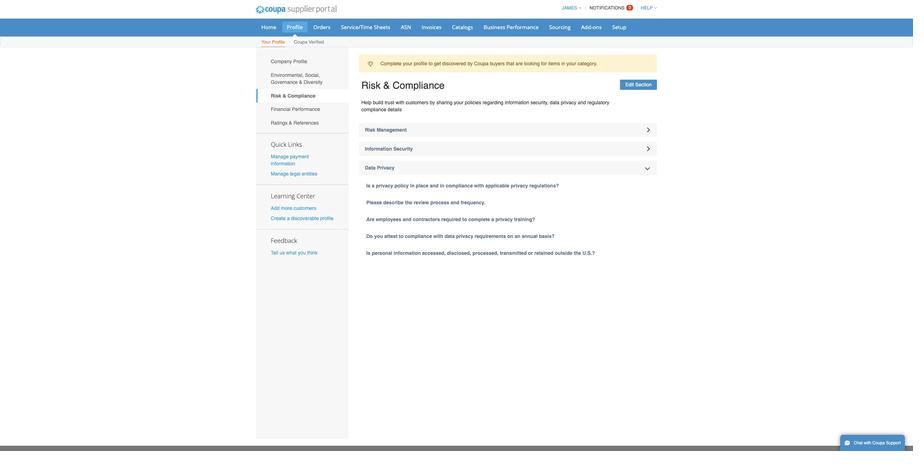 Task type: describe. For each thing, give the bounding box(es) containing it.
profile inside alert
[[414, 61, 427, 67]]

data privacy button
[[359, 161, 657, 175]]

to for with
[[399, 234, 404, 240]]

help link
[[638, 5, 657, 11]]

information security button
[[359, 142, 657, 156]]

are
[[516, 61, 523, 67]]

coupa supplier portal image
[[251, 1, 341, 19]]

1 horizontal spatial risk & compliance
[[361, 80, 445, 91]]

complete
[[468, 217, 490, 223]]

1 horizontal spatial you
[[374, 234, 383, 240]]

0 horizontal spatial data
[[445, 234, 455, 240]]

complete
[[380, 61, 402, 67]]

you inside button
[[298, 251, 306, 256]]

help build trust with customers by sharing your policies regarding information security, data privacy and regulatory compliance details
[[361, 100, 609, 113]]

and right employees
[[403, 217, 411, 223]]

james
[[562, 5, 577, 11]]

verified
[[309, 39, 324, 45]]

build
[[373, 100, 383, 106]]

tell us what you think
[[271, 251, 318, 256]]

1 horizontal spatial the
[[574, 251, 581, 256]]

information security
[[365, 146, 413, 152]]

diversity
[[304, 79, 323, 85]]

data privacy heading
[[359, 161, 657, 175]]

help for help
[[641, 5, 653, 11]]

payment
[[290, 154, 309, 160]]

quick links
[[271, 140, 302, 149]]

your
[[261, 39, 271, 45]]

trust
[[385, 100, 394, 106]]

orders link
[[309, 22, 335, 32]]

ratings
[[271, 120, 288, 126]]

compliance inside help build trust with customers by sharing your policies regarding information security, data privacy and regulatory compliance details
[[361, 107, 386, 113]]

is a privacy policy in place and in compliance with applicable privacy regulations?
[[366, 183, 559, 189]]

security
[[393, 146, 413, 152]]

get
[[434, 61, 441, 67]]

1 vertical spatial risk
[[271, 93, 281, 99]]

tell
[[271, 251, 278, 256]]

privacy
[[377, 165, 394, 171]]

what
[[286, 251, 297, 256]]

privacy up disclosed,
[[456, 234, 473, 240]]

edit
[[625, 82, 634, 88]]

a for is
[[372, 183, 375, 189]]

service/time sheets link
[[336, 22, 395, 32]]

risk inside dropdown button
[[365, 127, 375, 133]]

setup link
[[608, 22, 631, 32]]

or
[[528, 251, 533, 256]]

items
[[548, 61, 560, 67]]

company profile link
[[256, 55, 348, 68]]

ons
[[593, 24, 602, 31]]

manage for manage legal entities
[[271, 171, 289, 177]]

applicable
[[485, 183, 509, 189]]

legal
[[290, 171, 300, 177]]

policies
[[465, 100, 481, 106]]

are
[[366, 217, 375, 223]]

setup
[[612, 24, 626, 31]]

information
[[365, 146, 392, 152]]

compliance inside "risk & compliance" link
[[288, 93, 315, 99]]

processed,
[[473, 251, 499, 256]]

business performance
[[484, 24, 539, 31]]

do you attest to compliance with data privacy requirements on an annual basis?
[[366, 234, 555, 240]]

feedback
[[271, 237, 297, 245]]

1 vertical spatial customers
[[294, 206, 316, 211]]

data privacy
[[365, 165, 394, 171]]

to for discovered
[[429, 61, 433, 67]]

support
[[886, 441, 901, 446]]

your inside help build trust with customers by sharing your policies regarding information security, data privacy and regulatory compliance details
[[454, 100, 463, 106]]

profile for your profile
[[272, 39, 285, 45]]

manage legal entities link
[[271, 171, 317, 177]]

manage for manage payment information
[[271, 154, 289, 160]]

0
[[629, 5, 631, 10]]

orders
[[313, 24, 330, 31]]

help for help build trust with customers by sharing your policies regarding information security, data privacy and regulatory compliance details
[[361, 100, 372, 106]]

review
[[414, 200, 429, 206]]

notifications
[[590, 5, 625, 11]]

by inside help build trust with customers by sharing your policies regarding information security, data privacy and regulatory compliance details
[[430, 100, 435, 106]]

section
[[635, 82, 652, 88]]

0 horizontal spatial your
[[403, 61, 412, 67]]

information for is personal information accessed, disclosed, processed, transmitted or retained outside the u.s.?
[[394, 251, 421, 256]]

1 horizontal spatial compliance
[[393, 80, 445, 91]]

2 horizontal spatial compliance
[[446, 183, 473, 189]]

basis?
[[539, 234, 555, 240]]

company
[[271, 59, 292, 64]]

add more customers
[[271, 206, 316, 211]]

and inside help build trust with customers by sharing your policies regarding information security, data privacy and regulatory compliance details
[[578, 100, 586, 106]]

accessed,
[[422, 251, 446, 256]]

environmental, social, governance & diversity
[[271, 72, 323, 85]]

performance for financial performance
[[292, 107, 320, 112]]

add-ons
[[581, 24, 602, 31]]

disclosed,
[[447, 251, 471, 256]]

financial performance link
[[256, 103, 348, 116]]

complete your profile to get discovered by coupa buyers that are looking for items in your category. alert
[[359, 55, 657, 73]]

governance
[[271, 79, 298, 85]]

financial performance
[[271, 107, 320, 112]]

your profile
[[261, 39, 285, 45]]

sourcing link
[[545, 22, 575, 32]]

asn link
[[396, 22, 416, 32]]

ratings & references
[[271, 120, 319, 126]]

sharing
[[436, 100, 453, 106]]

do
[[366, 234, 373, 240]]

invoices
[[422, 24, 442, 31]]

add-
[[581, 24, 593, 31]]

u.s.?
[[583, 251, 595, 256]]

information security heading
[[359, 142, 657, 156]]

manage payment information
[[271, 154, 309, 167]]

process
[[430, 200, 449, 206]]

are employees and contractors required to complete a privacy training?
[[366, 217, 535, 223]]

catalogs link
[[448, 22, 478, 32]]

notifications 0
[[590, 5, 631, 11]]

privacy down data privacy dropdown button
[[511, 183, 528, 189]]

add
[[271, 206, 280, 211]]

place
[[416, 183, 428, 189]]

manage payment information link
[[271, 154, 309, 167]]

navigation containing notifications 0
[[559, 1, 657, 15]]

regulations?
[[529, 183, 559, 189]]



Task type: locate. For each thing, give the bounding box(es) containing it.
your right complete
[[403, 61, 412, 67]]

in inside alert
[[561, 61, 565, 67]]

is for is a privacy policy in place and in compliance with applicable privacy regulations?
[[366, 183, 370, 189]]

1 horizontal spatial data
[[550, 100, 559, 106]]

with up frequency.
[[474, 183, 484, 189]]

0 vertical spatial risk
[[361, 80, 381, 91]]

0 horizontal spatial performance
[[292, 107, 320, 112]]

us
[[280, 251, 285, 256]]

data down are employees and contractors required to complete a privacy training?
[[445, 234, 455, 240]]

1 horizontal spatial compliance
[[405, 234, 432, 240]]

0 horizontal spatial you
[[298, 251, 306, 256]]

to right required
[[462, 217, 467, 223]]

security,
[[531, 100, 549, 106]]

information up manage legal entities
[[271, 161, 295, 167]]

compliance up the financial performance link
[[288, 93, 315, 99]]

2 is from the top
[[366, 251, 370, 256]]

1 vertical spatial help
[[361, 100, 372, 106]]

links
[[288, 140, 302, 149]]

and right process
[[451, 200, 459, 206]]

chat with coupa support button
[[840, 436, 905, 452]]

service/time sheets
[[341, 24, 390, 31]]

with
[[396, 100, 404, 106], [474, 183, 484, 189], [433, 234, 443, 240], [864, 441, 871, 446]]

management
[[377, 127, 407, 133]]

0 horizontal spatial risk & compliance
[[271, 93, 315, 99]]

0 vertical spatial compliance
[[393, 80, 445, 91]]

company profile
[[271, 59, 307, 64]]

0 vertical spatial is
[[366, 183, 370, 189]]

coupa left support
[[873, 441, 885, 446]]

privacy up on
[[495, 217, 513, 223]]

privacy right security,
[[561, 100, 576, 106]]

compliance down build
[[361, 107, 386, 113]]

2 horizontal spatial to
[[462, 217, 467, 223]]

1 horizontal spatial help
[[641, 5, 653, 11]]

contractors
[[413, 217, 440, 223]]

training?
[[514, 217, 535, 223]]

1 vertical spatial is
[[366, 251, 370, 256]]

quick
[[271, 140, 286, 149]]

0 vertical spatial by
[[468, 61, 473, 67]]

ratings & references link
[[256, 116, 348, 130]]

1 horizontal spatial your
[[454, 100, 463, 106]]

is left personal
[[366, 251, 370, 256]]

profile
[[287, 24, 303, 31], [272, 39, 285, 45], [293, 59, 307, 64]]

profile for company profile
[[293, 59, 307, 64]]

profile right your
[[272, 39, 285, 45]]

with up "details"
[[396, 100, 404, 106]]

2 vertical spatial risk
[[365, 127, 375, 133]]

navigation
[[559, 1, 657, 15]]

you right 'do'
[[374, 234, 383, 240]]

an
[[515, 234, 520, 240]]

0 horizontal spatial compliance
[[288, 93, 315, 99]]

1 vertical spatial you
[[298, 251, 306, 256]]

to right attest at the bottom
[[399, 234, 404, 240]]

1 horizontal spatial a
[[372, 183, 375, 189]]

discoverable
[[291, 216, 319, 222]]

0 vertical spatial risk & compliance
[[361, 80, 445, 91]]

privacy inside help build trust with customers by sharing your policies regarding information security, data privacy and regulatory compliance details
[[561, 100, 576, 106]]

your right sharing
[[454, 100, 463, 106]]

invoices link
[[417, 22, 446, 32]]

0 horizontal spatial information
[[271, 161, 295, 167]]

entities
[[302, 171, 317, 177]]

your left the category. on the top
[[567, 61, 576, 67]]

0 vertical spatial coupa
[[294, 39, 307, 45]]

0 vertical spatial you
[[374, 234, 383, 240]]

with inside help build trust with customers by sharing your policies regarding information security, data privacy and regulatory compliance details
[[396, 100, 404, 106]]

compliance up frequency.
[[446, 183, 473, 189]]

by left sharing
[[430, 100, 435, 106]]

help inside help build trust with customers by sharing your policies regarding information security, data privacy and regulatory compliance details
[[361, 100, 372, 106]]

1 vertical spatial the
[[574, 251, 581, 256]]

risk
[[361, 80, 381, 91], [271, 93, 281, 99], [365, 127, 375, 133]]

1 horizontal spatial in
[[440, 183, 444, 189]]

1 horizontal spatial to
[[429, 61, 433, 67]]

2 vertical spatial profile
[[293, 59, 307, 64]]

0 horizontal spatial the
[[405, 200, 412, 206]]

create a discoverable profile link
[[271, 216, 334, 222]]

1 vertical spatial information
[[271, 161, 295, 167]]

2 horizontal spatial information
[[505, 100, 529, 106]]

risk up information
[[365, 127, 375, 133]]

the
[[405, 200, 412, 206], [574, 251, 581, 256]]

performance up references
[[292, 107, 320, 112]]

1 vertical spatial compliance
[[288, 93, 315, 99]]

data right security,
[[550, 100, 559, 106]]

and
[[578, 100, 586, 106], [430, 183, 439, 189], [451, 200, 459, 206], [403, 217, 411, 223]]

social,
[[305, 72, 320, 78]]

information inside manage payment information
[[271, 161, 295, 167]]

to inside alert
[[429, 61, 433, 67]]

coupa
[[294, 39, 307, 45], [474, 61, 489, 67], [873, 441, 885, 446]]

with right chat
[[864, 441, 871, 446]]

customers up discoverable on the top
[[294, 206, 316, 211]]

is personal information accessed, disclosed, processed, transmitted or retained outside the u.s.?
[[366, 251, 595, 256]]

2 vertical spatial coupa
[[873, 441, 885, 446]]

0 vertical spatial to
[[429, 61, 433, 67]]

0 vertical spatial manage
[[271, 154, 289, 160]]

coupa verified
[[294, 39, 324, 45]]

profile link
[[282, 22, 307, 32]]

risk & compliance link
[[256, 89, 348, 103]]

help inside navigation
[[641, 5, 653, 11]]

manage inside manage payment information
[[271, 154, 289, 160]]

sheets
[[374, 24, 390, 31]]

a for create
[[287, 216, 290, 222]]

risk & compliance up the 'trust'
[[361, 80, 445, 91]]

1 vertical spatial performance
[[292, 107, 320, 112]]

risk up financial
[[271, 93, 281, 99]]

the left review
[[405, 200, 412, 206]]

catalogs
[[452, 24, 473, 31]]

profile up 'environmental, social, governance & diversity' link
[[293, 59, 307, 64]]

customers left sharing
[[406, 100, 428, 106]]

1 horizontal spatial profile
[[414, 61, 427, 67]]

2 horizontal spatial in
[[561, 61, 565, 67]]

coupa left buyers
[[474, 61, 489, 67]]

0 vertical spatial customers
[[406, 100, 428, 106]]

home link
[[257, 22, 281, 32]]

by right discovered
[[468, 61, 473, 67]]

compliance down the contractors
[[405, 234, 432, 240]]

in up process
[[440, 183, 444, 189]]

0 vertical spatial help
[[641, 5, 653, 11]]

frequency.
[[461, 200, 485, 206]]

business performance link
[[479, 22, 543, 32]]

to
[[429, 61, 433, 67], [462, 217, 467, 223], [399, 234, 404, 240]]

data
[[365, 165, 376, 171]]

please
[[366, 200, 382, 206]]

home
[[261, 24, 276, 31]]

environmental,
[[271, 72, 304, 78]]

chat
[[854, 441, 863, 446]]

1 is from the top
[[366, 183, 370, 189]]

customers inside help build trust with customers by sharing your policies regarding information security, data privacy and regulatory compliance details
[[406, 100, 428, 106]]

you left think on the bottom
[[298, 251, 306, 256]]

1 vertical spatial risk & compliance
[[271, 93, 315, 99]]

2 vertical spatial to
[[399, 234, 404, 240]]

information inside help build trust with customers by sharing your policies regarding information security, data privacy and regulatory compliance details
[[505, 100, 529, 106]]

in right items
[[561, 61, 565, 67]]

& left diversity
[[299, 79, 302, 85]]

& down governance on the left of page
[[283, 93, 286, 99]]

information left security,
[[505, 100, 529, 106]]

in left the place
[[410, 183, 415, 189]]

1 horizontal spatial information
[[394, 251, 421, 256]]

0 horizontal spatial customers
[[294, 206, 316, 211]]

attest
[[384, 234, 398, 240]]

0 horizontal spatial in
[[410, 183, 415, 189]]

details
[[388, 107, 402, 113]]

is for is personal information accessed, disclosed, processed, transmitted or retained outside the u.s.?
[[366, 251, 370, 256]]

0 vertical spatial the
[[405, 200, 412, 206]]

complete your profile to get discovered by coupa buyers that are looking for items in your category.
[[380, 61, 597, 67]]

manage left legal on the left top of the page
[[271, 171, 289, 177]]

risk management button
[[359, 123, 657, 137]]

help left build
[[361, 100, 372, 106]]

compliance down "get"
[[393, 80, 445, 91]]

performance
[[507, 24, 539, 31], [292, 107, 320, 112]]

looking
[[524, 61, 540, 67]]

& right the ratings
[[289, 120, 292, 126]]

performance right business
[[507, 24, 539, 31]]

0 vertical spatial performance
[[507, 24, 539, 31]]

1 horizontal spatial by
[[468, 61, 473, 67]]

edit section
[[625, 82, 652, 88]]

0 horizontal spatial profile
[[320, 216, 334, 222]]

with inside button
[[864, 441, 871, 446]]

information for manage payment information
[[271, 161, 295, 167]]

personal
[[372, 251, 392, 256]]

2 vertical spatial information
[[394, 251, 421, 256]]

a up please
[[372, 183, 375, 189]]

coupa inside button
[[873, 441, 885, 446]]

1 vertical spatial profile
[[272, 39, 285, 45]]

for
[[541, 61, 547, 67]]

2 vertical spatial compliance
[[405, 234, 432, 240]]

on
[[507, 234, 513, 240]]

and right the place
[[430, 183, 439, 189]]

1 manage from the top
[[271, 154, 289, 160]]

information down attest at the bottom
[[394, 251, 421, 256]]

service/time
[[341, 24, 373, 31]]

0 vertical spatial profile
[[287, 24, 303, 31]]

help
[[641, 5, 653, 11], [361, 100, 372, 106]]

0 vertical spatial information
[[505, 100, 529, 106]]

risk management heading
[[359, 123, 657, 137]]

sourcing
[[549, 24, 571, 31]]

1 horizontal spatial performance
[[507, 24, 539, 31]]

2 manage from the top
[[271, 171, 289, 177]]

0 horizontal spatial by
[[430, 100, 435, 106]]

1 vertical spatial compliance
[[446, 183, 473, 189]]

0 horizontal spatial coupa
[[294, 39, 307, 45]]

customers
[[406, 100, 428, 106], [294, 206, 316, 211]]

coupa left verified
[[294, 39, 307, 45]]

outside
[[555, 251, 572, 256]]

privacy
[[561, 100, 576, 106], [376, 183, 393, 189], [511, 183, 528, 189], [495, 217, 513, 223], [456, 234, 473, 240]]

0 vertical spatial data
[[550, 100, 559, 106]]

the left u.s.?
[[574, 251, 581, 256]]

data inside help build trust with customers by sharing your policies regarding information security, data privacy and regulatory compliance details
[[550, 100, 559, 106]]

0 horizontal spatial to
[[399, 234, 404, 240]]

manage down 'quick'
[[271, 154, 289, 160]]

1 vertical spatial profile
[[320, 216, 334, 222]]

is
[[366, 183, 370, 189], [366, 251, 370, 256]]

transmitted
[[500, 251, 527, 256]]

profile down coupa supplier portal image
[[287, 24, 303, 31]]

and left the regulatory
[[578, 100, 586, 106]]

to left "get"
[[429, 61, 433, 67]]

james link
[[559, 5, 581, 11]]

coupa inside alert
[[474, 61, 489, 67]]

performance for business performance
[[507, 24, 539, 31]]

information
[[505, 100, 529, 106], [271, 161, 295, 167], [394, 251, 421, 256]]

1 vertical spatial by
[[430, 100, 435, 106]]

is up please
[[366, 183, 370, 189]]

0 horizontal spatial help
[[361, 100, 372, 106]]

0 vertical spatial profile
[[414, 61, 427, 67]]

by inside alert
[[468, 61, 473, 67]]

risk & compliance up financial performance
[[271, 93, 315, 99]]

& up the 'trust'
[[383, 80, 390, 91]]

discovered
[[442, 61, 466, 67]]

manage legal entities
[[271, 171, 317, 177]]

privacy left policy
[[376, 183, 393, 189]]

1 vertical spatial manage
[[271, 171, 289, 177]]

learning
[[271, 192, 295, 200]]

business
[[484, 24, 505, 31]]

0 horizontal spatial compliance
[[361, 107, 386, 113]]

a right complete
[[491, 217, 494, 223]]

manage
[[271, 154, 289, 160], [271, 171, 289, 177]]

financial
[[271, 107, 291, 112]]

0 horizontal spatial a
[[287, 216, 290, 222]]

risk up build
[[361, 80, 381, 91]]

1 horizontal spatial customers
[[406, 100, 428, 106]]

profile right discoverable on the top
[[320, 216, 334, 222]]

add-ons link
[[577, 22, 606, 32]]

0 vertical spatial compliance
[[361, 107, 386, 113]]

help right 0
[[641, 5, 653, 11]]

1 vertical spatial data
[[445, 234, 455, 240]]

retained
[[534, 251, 554, 256]]

more
[[281, 206, 292, 211]]

a right create on the top left of page
[[287, 216, 290, 222]]

1 vertical spatial coupa
[[474, 61, 489, 67]]

&
[[299, 79, 302, 85], [383, 80, 390, 91], [283, 93, 286, 99], [289, 120, 292, 126]]

2 horizontal spatial a
[[491, 217, 494, 223]]

& inside environmental, social, governance & diversity
[[299, 79, 302, 85]]

1 vertical spatial to
[[462, 217, 467, 223]]

1 horizontal spatial coupa
[[474, 61, 489, 67]]

with up accessed,
[[433, 234, 443, 240]]

profile left "get"
[[414, 61, 427, 67]]

2 horizontal spatial coupa
[[873, 441, 885, 446]]

2 horizontal spatial your
[[567, 61, 576, 67]]



Task type: vqa. For each thing, say whether or not it's contained in the screenshot.
GET
yes



